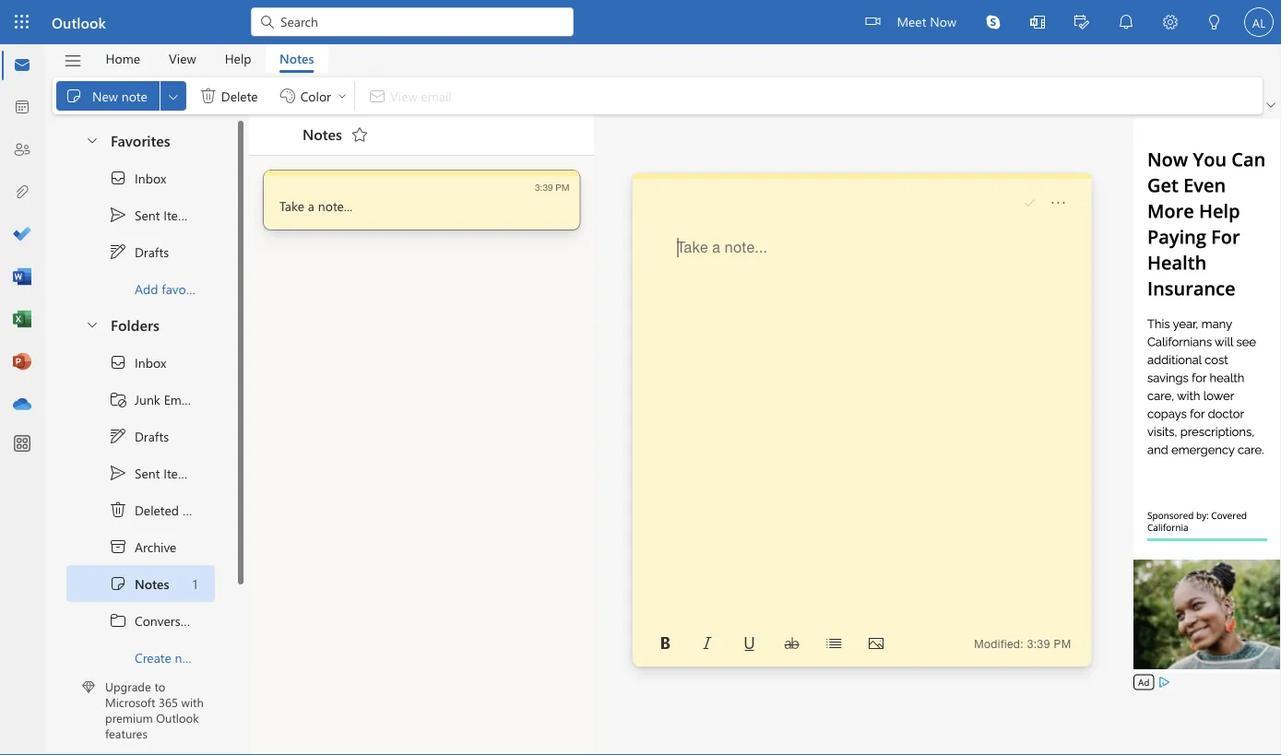Task type: vqa. For each thing, say whether or not it's contained in the screenshot.


Task type: locate. For each thing, give the bounding box(es) containing it.
 for 
[[109, 353, 127, 372]]

sent up add
[[135, 206, 160, 223]]

1  tree item from the top
[[66, 160, 215, 196]]

a
[[308, 197, 314, 214], [712, 238, 721, 256]]

1 horizontal spatial take
[[677, 238, 708, 256]]

0 vertical spatial pm
[[556, 182, 570, 192]]

 inbox for 
[[109, 169, 166, 187]]

0 vertical spatial a
[[308, 197, 314, 214]]


[[65, 87, 83, 105], [109, 575, 127, 593]]

1  inbox from the top
[[109, 169, 166, 187]]

 tree item
[[66, 196, 215, 233], [66, 455, 215, 492]]

1 horizontal spatial outlook
[[156, 710, 199, 726]]

 tree item down favorites tree item
[[66, 196, 215, 233]]

inbox up  junk email
[[135, 354, 166, 371]]

 right color
[[337, 90, 348, 101]]

notes for notes 
[[303, 124, 342, 144]]

 inside "tree"
[[109, 427, 127, 446]]

notes 
[[303, 124, 369, 144]]

1 vertical spatial 
[[109, 464, 127, 482]]

1 vertical spatial  button
[[76, 307, 107, 341]]

 drafts inside "tree"
[[109, 427, 169, 446]]

take inside edit new note main content
[[677, 238, 708, 256]]

 for 
[[109, 427, 127, 446]]

1 vertical spatial  drafts
[[109, 427, 169, 446]]

now
[[930, 12, 957, 30]]

 left delete
[[199, 87, 218, 105]]

 drafts inside favorites tree
[[109, 243, 169, 261]]

1  drafts from the top
[[109, 243, 169, 261]]

items
[[164, 206, 195, 223], [164, 465, 195, 482], [183, 502, 214, 519]]

 button down  new note
[[76, 123, 107, 157]]

1 vertical spatial outlook
[[156, 710, 199, 726]]

1 vertical spatial notes
[[303, 124, 342, 144]]

2  tree item from the top
[[66, 418, 215, 455]]

 button
[[1060, 0, 1104, 47]]

drafts up add
[[135, 243, 169, 260]]

tree containing 
[[66, 344, 235, 676]]

1 horizontal spatial a
[[712, 238, 721, 256]]

0 vertical spatial  tree item
[[66, 160, 215, 196]]

 up the  tree item
[[109, 464, 127, 482]]

 for  button inside favorites tree item
[[85, 132, 100, 147]]

 inside "tree item"
[[109, 575, 127, 593]]

 left folders at the top
[[85, 317, 100, 332]]

 inside favorites tree item
[[85, 132, 100, 147]]

items up  deleted items
[[164, 465, 195, 482]]

application containing outlook
[[0, 0, 1281, 755]]

 up add favorite tree item
[[109, 243, 127, 261]]

edit group
[[56, 77, 351, 114]]

 tree item
[[66, 160, 215, 196], [66, 344, 215, 381]]

2  inbox from the top
[[109, 353, 166, 372]]

 button inside folders tree item
[[76, 307, 107, 341]]

favorite
[[162, 280, 205, 297]]


[[784, 636, 799, 651]]

 tree item down 'favorites'
[[66, 160, 215, 196]]

modified : 3:39 pm
[[974, 638, 1071, 651]]

2  from the top
[[109, 353, 127, 372]]

1 vertical spatial 
[[109, 575, 127, 593]]

styles toolbar toolbar
[[644, 629, 898, 659]]

2  from the top
[[109, 427, 127, 446]]

 tree item
[[66, 602, 215, 639]]


[[1117, 13, 1136, 31]]

favorites tree item
[[66, 123, 215, 160]]

2 inbox from the top
[[135, 354, 166, 371]]


[[986, 15, 1001, 30]]

0 vertical spatial 
[[109, 169, 127, 187]]

inbox inside favorites tree
[[135, 169, 166, 187]]

tab list containing home
[[91, 44, 328, 73]]

note... inside edit new note main content
[[725, 238, 768, 256]]

 inside edit group
[[65, 87, 83, 105]]

 drafts down  tree item
[[109, 427, 169, 446]]

note
[[122, 87, 147, 104]]

 inbox up  tree item
[[109, 353, 166, 372]]

2 vertical spatial notes
[[135, 575, 169, 592]]

2 drafts from the top
[[135, 428, 169, 445]]

1 horizontal spatial 
[[109, 575, 127, 593]]

 button
[[650, 629, 680, 659]]

take
[[279, 197, 304, 214], [677, 238, 708, 256]]

1 vertical spatial 3:39
[[1027, 638, 1050, 651]]

0 vertical spatial 
[[199, 87, 218, 105]]

1 vertical spatial  tree item
[[66, 344, 215, 381]]

tab list
[[91, 44, 328, 73]]

3:39
[[535, 182, 553, 192], [1027, 638, 1050, 651]]

 button inside favorites tree item
[[76, 123, 107, 157]]

notes up 
[[279, 50, 314, 67]]

1  button from the top
[[76, 123, 107, 157]]

1 vertical spatial pm
[[1054, 638, 1071, 651]]

onedrive image
[[13, 396, 31, 414]]

0 vertical spatial outlook
[[52, 12, 106, 32]]

1 vertical spatial 
[[109, 501, 127, 519]]

outlook inside 'outlook' banner
[[52, 12, 106, 32]]

features
[[105, 726, 148, 742]]

 tree item
[[66, 381, 215, 418]]

 down ''
[[109, 427, 127, 446]]

 sent items up add
[[109, 206, 195, 224]]

0 vertical spatial  tree item
[[66, 196, 215, 233]]

 tree item up junk
[[66, 344, 215, 381]]

0 vertical spatial 3:39
[[535, 182, 553, 192]]

1 horizontal spatial 
[[199, 87, 218, 105]]

1  from the top
[[109, 169, 127, 187]]

 up 
[[109, 501, 127, 519]]

 sent items up deleted
[[109, 464, 195, 482]]


[[109, 390, 127, 409]]

2  tree item from the top
[[66, 344, 215, 381]]

1 vertical spatial a
[[712, 238, 721, 256]]

last edited: 3:39 pm. tree item
[[264, 171, 580, 230]]

 sent items
[[109, 206, 195, 224], [109, 464, 195, 482]]

1 vertical spatial note...
[[725, 238, 768, 256]]

 tree item up add
[[66, 233, 215, 270]]

 inbox
[[109, 169, 166, 187], [109, 353, 166, 372]]

2  drafts from the top
[[109, 427, 169, 446]]

 tree item
[[66, 233, 215, 270], [66, 418, 215, 455]]

0 vertical spatial inbox
[[135, 169, 166, 187]]

items up the favorite
[[164, 206, 195, 223]]

notes heading
[[279, 114, 374, 155]]

deleted
[[135, 502, 179, 519]]

drafts inside "tree"
[[135, 428, 169, 445]]

0 horizontal spatial 
[[109, 501, 127, 519]]

 tree item
[[66, 529, 215, 565]]

1 horizontal spatial pm
[[1054, 638, 1071, 651]]

people image
[[13, 141, 31, 160]]

 inbox down favorites tree item
[[109, 169, 166, 187]]

 notes
[[109, 575, 169, 593]]

 inbox inside "tree"
[[109, 353, 166, 372]]

note...
[[318, 197, 352, 214], [725, 238, 768, 256]]

0 vertical spatial notes
[[279, 50, 314, 67]]

take inside 3:39 pm take a note...
[[279, 197, 304, 214]]

 inside edit group
[[199, 87, 218, 105]]


[[109, 243, 127, 261], [109, 427, 127, 446]]

0 vertical spatial take
[[279, 197, 304, 214]]

1  sent items from the top
[[109, 206, 195, 224]]

sent up the  tree item
[[135, 465, 160, 482]]

create new folder tree item
[[66, 639, 235, 676]]

a inside edit new note main content
[[712, 238, 721, 256]]

 color 
[[278, 87, 348, 105]]

modified
[[974, 638, 1020, 651]]

 up 
[[109, 575, 127, 593]]

0 horizontal spatial 3:39
[[535, 182, 553, 192]]

0 vertical spatial drafts
[[135, 243, 169, 260]]

 button
[[1193, 0, 1237, 47]]

add favorite tree item
[[66, 270, 215, 307]]

2  button from the top
[[76, 307, 107, 341]]

pm
[[556, 182, 570, 192], [1054, 638, 1071, 651]]

 inside  color 
[[337, 90, 348, 101]]

1 sent from the top
[[135, 206, 160, 223]]

application
[[0, 0, 1281, 755]]

 inbox inside favorites tree
[[109, 169, 166, 187]]

2 sent from the top
[[135, 465, 160, 482]]

view button
[[155, 44, 210, 73]]


[[166, 89, 181, 104], [337, 90, 348, 101], [85, 132, 100, 147], [85, 317, 100, 332]]

0 vertical spatial  drafts
[[109, 243, 169, 261]]

 left new
[[65, 87, 83, 105]]

1 drafts from the top
[[135, 243, 169, 260]]

1  from the top
[[109, 243, 127, 261]]

 inside favorites tree
[[109, 206, 127, 224]]

word image
[[13, 268, 31, 287]]


[[109, 538, 127, 556]]

1 vertical spatial  tree item
[[66, 455, 215, 492]]

inbox
[[135, 169, 166, 187], [135, 354, 166, 371]]

365
[[159, 694, 178, 711]]

 inside favorites tree
[[109, 243, 127, 261]]

outlook up ''
[[52, 12, 106, 32]]

 sent items inside favorites tree
[[109, 206, 195, 224]]

0 vertical spatial 
[[65, 87, 83, 105]]

archive
[[135, 538, 177, 556]]

0 horizontal spatial a
[[308, 197, 314, 214]]

to do image
[[13, 226, 31, 244]]

 down favorites tree item
[[109, 206, 127, 224]]

3:39 inside 3:39 pm take a note...
[[535, 182, 553, 192]]

 inside dropdown button
[[166, 89, 181, 104]]

 button
[[777, 629, 807, 659]]

 button
[[1016, 0, 1060, 47]]

1 vertical spatial drafts
[[135, 428, 169, 445]]

junk
[[135, 391, 160, 408]]

0 horizontal spatial note...
[[318, 197, 352, 214]]

0 horizontal spatial take
[[279, 197, 304, 214]]

set your advertising preferences image
[[1157, 675, 1172, 690]]

pm inside edit new note main content
[[1054, 638, 1071, 651]]

 inside "tree"
[[109, 464, 127, 482]]

inbox inside "tree"
[[135, 354, 166, 371]]

items right deleted
[[183, 502, 214, 519]]

outlook
[[52, 12, 106, 32], [156, 710, 199, 726]]

0 vertical spatial items
[[164, 206, 195, 223]]

1 vertical spatial  inbox
[[109, 353, 166, 372]]

outlook down 'to'
[[156, 710, 199, 726]]

more apps image
[[13, 435, 31, 454]]

1 vertical spatial take
[[677, 238, 708, 256]]

1 inbox from the top
[[135, 169, 166, 187]]

0 vertical spatial 
[[109, 206, 127, 224]]

2  from the top
[[109, 464, 127, 482]]

1 horizontal spatial 3:39
[[1027, 638, 1050, 651]]

add favorite
[[135, 280, 205, 297]]

1 vertical spatial inbox
[[135, 354, 166, 371]]

 button for favorites
[[76, 123, 107, 157]]

edit new note main content
[[633, 173, 1092, 667]]


[[109, 169, 127, 187], [109, 353, 127, 372]]

 down view button
[[166, 89, 181, 104]]

1 vertical spatial items
[[164, 465, 195, 482]]

 tree item up deleted
[[66, 455, 215, 492]]

 up ''
[[109, 353, 127, 372]]

 button
[[160, 81, 186, 111]]

 inside folders tree item
[[85, 317, 100, 332]]

 down favorites tree item
[[109, 169, 127, 187]]

2 vertical spatial items
[[183, 502, 214, 519]]

tree inside application
[[66, 344, 235, 676]]

 sent items inside "tree"
[[109, 464, 195, 482]]

0 vertical spatial  inbox
[[109, 169, 166, 187]]

with
[[181, 694, 204, 711]]

 inside tree item
[[109, 501, 127, 519]]

1 vertical spatial  tree item
[[66, 418, 215, 455]]

 inside favorites tree
[[109, 169, 127, 187]]

1  from the top
[[109, 206, 127, 224]]

2  sent items from the top
[[109, 464, 195, 482]]

1  tree item from the top
[[66, 233, 215, 270]]

0 vertical spatial  button
[[76, 123, 107, 157]]

 tree item down junk
[[66, 418, 215, 455]]

 delete
[[199, 87, 258, 105]]

 button
[[1148, 0, 1193, 47]]


[[1207, 15, 1222, 30]]

notes left 
[[303, 124, 342, 144]]

tree
[[66, 344, 235, 676]]

 for 
[[109, 243, 127, 261]]

inbox down favorites tree item
[[135, 169, 166, 187]]

notes
[[279, 50, 314, 67], [303, 124, 342, 144], [135, 575, 169, 592]]

notes down archive
[[135, 575, 169, 592]]

inbox for 
[[135, 354, 166, 371]]

 junk email
[[109, 390, 194, 409]]

favorites
[[111, 130, 170, 150]]

 button for folders
[[76, 307, 107, 341]]

1 vertical spatial sent
[[135, 465, 160, 482]]

0 vertical spatial  tree item
[[66, 233, 215, 270]]


[[278, 87, 297, 105]]

to
[[154, 679, 165, 695]]

0 vertical spatial note...
[[318, 197, 352, 214]]

1 horizontal spatial note...
[[725, 238, 768, 256]]

0 horizontal spatial 
[[65, 87, 83, 105]]

notes inside notes 
[[303, 124, 342, 144]]

drafts inside favorites tree
[[135, 243, 169, 260]]

0 vertical spatial 
[[109, 243, 127, 261]]

1 vertical spatial  sent items
[[109, 464, 195, 482]]

 button left folders at the top
[[76, 307, 107, 341]]

0 vertical spatial sent
[[135, 206, 160, 223]]

0 horizontal spatial outlook
[[52, 12, 106, 32]]

files image
[[13, 184, 31, 202]]

 drafts up add favorite tree item
[[109, 243, 169, 261]]

0 vertical spatial  sent items
[[109, 206, 195, 224]]

drafts down  junk email
[[135, 428, 169, 445]]

 down  new note
[[85, 132, 100, 147]]

1
[[193, 575, 197, 592]]


[[63, 51, 83, 71]]

 button
[[819, 629, 849, 659]]

create
[[135, 649, 171, 666]]

help
[[225, 50, 251, 67]]

0 horizontal spatial pm
[[556, 182, 570, 192]]

1 vertical spatial 
[[109, 353, 127, 372]]

notes inside button
[[279, 50, 314, 67]]

mail image
[[13, 56, 31, 75]]

view
[[169, 50, 196, 67]]

 tree item for 
[[66, 418, 215, 455]]

take a note...
[[677, 238, 768, 256]]

drafts
[[135, 243, 169, 260], [135, 428, 169, 445]]

 tree item for 
[[66, 233, 215, 270]]

 drafts
[[109, 243, 169, 261], [109, 427, 169, 446]]

favorites tree
[[66, 115, 215, 307]]

1 vertical spatial 
[[109, 427, 127, 446]]

add
[[135, 280, 158, 297]]



Task type: describe. For each thing, give the bounding box(es) containing it.
premium features image
[[82, 681, 95, 694]]

 drafts for 
[[109, 427, 169, 446]]


[[1023, 196, 1036, 209]]

delete
[[221, 87, 258, 104]]

 for  new note
[[65, 87, 83, 105]]


[[258, 13, 277, 31]]

 for  deleted items
[[109, 501, 127, 519]]

 button
[[1263, 96, 1279, 114]]

help button
[[211, 44, 265, 73]]

notes for notes
[[279, 50, 314, 67]]


[[658, 636, 672, 651]]

microsoft
[[105, 694, 155, 711]]


[[1075, 15, 1089, 30]]

 search field
[[251, 0, 574, 42]]

folders tree item
[[66, 307, 215, 344]]

 new note
[[65, 87, 147, 105]]

 inbox for 
[[109, 353, 166, 372]]

upgrade
[[105, 679, 151, 695]]

 menu bar
[[1016, 188, 1073, 218]]

calendar image
[[13, 99, 31, 117]]

new
[[175, 649, 198, 666]]

3:39 inside edit new note main content
[[1027, 638, 1050, 651]]


[[1163, 15, 1178, 30]]

 sent items for first  tree item from the bottom of the application containing outlook
[[109, 464, 195, 482]]

inbox for 
[[135, 169, 166, 187]]

folders
[[111, 314, 159, 334]]

 button
[[345, 120, 374, 149]]


[[1266, 101, 1276, 110]]


[[109, 612, 127, 630]]

excel image
[[13, 311, 31, 329]]

 tree item for 
[[66, 160, 215, 196]]

ad
[[1138, 676, 1150, 689]]

:
[[1020, 638, 1024, 651]]

 for  dropdown button at the top left
[[166, 89, 181, 104]]

3:39 pm take a note...
[[279, 182, 570, 214]]

 tree item
[[66, 565, 215, 602]]

note... inside 3:39 pm take a note...
[[318, 197, 352, 214]]

 for  delete
[[199, 87, 218, 105]]

meet now
[[897, 12, 957, 30]]

items inside favorites tree
[[164, 206, 195, 223]]

 button
[[1044, 188, 1073, 218]]

notes button
[[266, 44, 328, 73]]

 for  button in the folders tree item
[[85, 317, 100, 332]]

 archive
[[109, 538, 177, 556]]

 button
[[971, 0, 1016, 44]]


[[742, 636, 757, 651]]

email
[[164, 391, 194, 408]]

premium
[[105, 710, 153, 726]]

powerpoint image
[[13, 353, 31, 372]]

outlook link
[[52, 0, 106, 44]]

a inside 3:39 pm take a note...
[[308, 197, 314, 214]]

drafts for 
[[135, 243, 169, 260]]

create new folder
[[135, 649, 235, 666]]

pm inside 3:39 pm take a note...
[[556, 182, 570, 192]]

 button
[[1104, 0, 1148, 44]]

items inside  deleted items
[[183, 502, 214, 519]]

drafts for 
[[135, 428, 169, 445]]

 button
[[862, 629, 891, 659]]


[[700, 636, 715, 651]]

 button
[[54, 45, 91, 77]]

home button
[[92, 44, 154, 73]]

tab list inside application
[[91, 44, 328, 73]]


[[350, 125, 369, 144]]


[[1030, 15, 1045, 30]]

al image
[[1244, 7, 1274, 37]]

sent inside favorites tree
[[135, 206, 160, 223]]

 for  notes
[[109, 575, 127, 593]]

outlook inside upgrade to microsoft 365 with premium outlook features
[[156, 710, 199, 726]]

left-rail-appbar navigation
[[4, 44, 41, 426]]


[[1051, 196, 1066, 210]]

 deleted items
[[109, 501, 214, 519]]

 sent items for second  tree item from the bottom
[[109, 206, 195, 224]]

Editing note text field
[[678, 238, 1046, 621]]

new
[[92, 87, 118, 104]]

 button
[[735, 629, 764, 659]]

Search for email, meetings, files and more. field
[[279, 12, 563, 31]]


[[866, 14, 880, 29]]

2  tree item from the top
[[66, 455, 215, 492]]

1  tree item from the top
[[66, 196, 215, 233]]

 tree item for 
[[66, 344, 215, 381]]

outlook banner
[[0, 0, 1281, 47]]

folder
[[202, 649, 235, 666]]

meet
[[897, 12, 926, 30]]

 for 
[[109, 169, 127, 187]]

 button
[[693, 629, 722, 659]]

color
[[300, 87, 331, 104]]

home
[[106, 50, 140, 67]]


[[827, 636, 841, 651]]

 tree item
[[66, 492, 215, 529]]

 drafts for 
[[109, 243, 169, 261]]

upgrade to microsoft 365 with premium outlook features
[[105, 679, 204, 742]]


[[869, 636, 884, 651]]

notes inside  notes
[[135, 575, 169, 592]]



